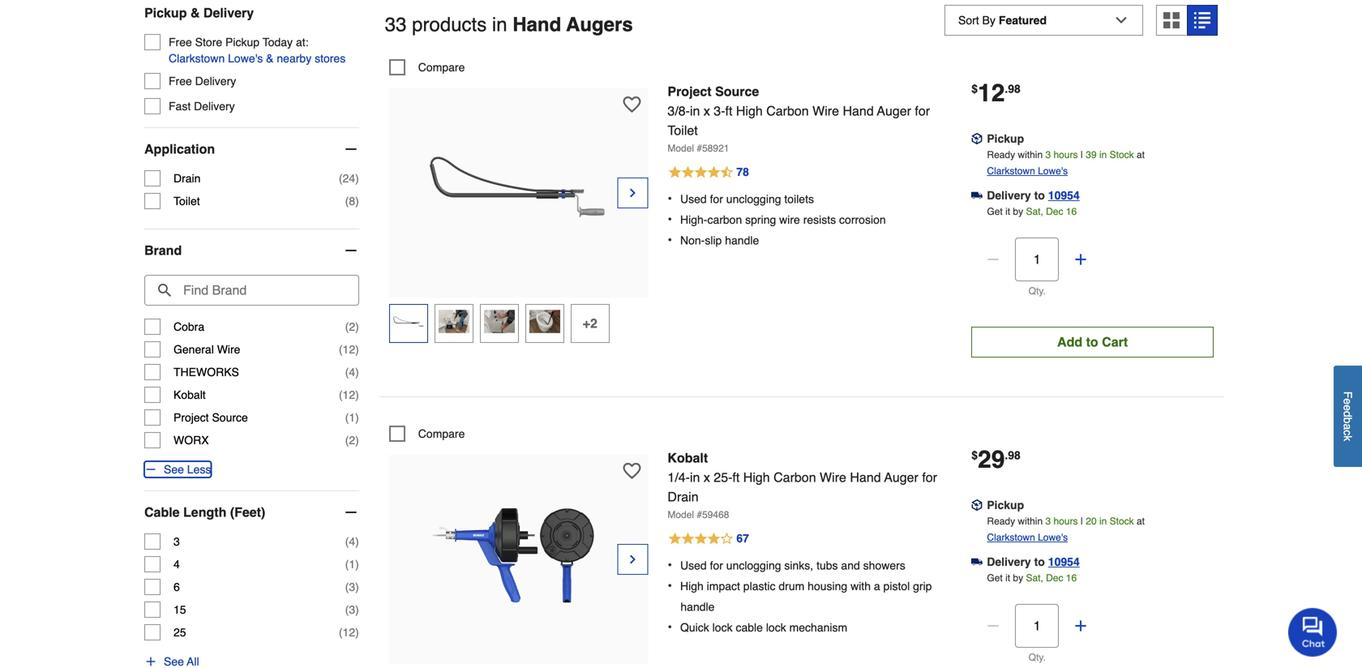 Task type: describe. For each thing, give the bounding box(es) containing it.
pickup up clarkstown lowe's & nearby stores at the left top
[[225, 36, 260, 49]]

get it by sat, dec 16 for 29
[[987, 572, 1077, 584]]

ready for 12
[[987, 149, 1015, 160]]

( 2 ) for cobra
[[345, 320, 359, 333]]

carbon
[[707, 213, 742, 226]]

cable
[[144, 505, 180, 520]]

25
[[174, 626, 186, 639]]

auger inside the kobalt 1/4-in x 25-ft high carbon wire hand auger for drain model # 59468
[[884, 470, 919, 485]]

d
[[1342, 411, 1355, 417]]

) for general wire
[[355, 343, 359, 356]]

clarkstown for 29
[[987, 532, 1035, 543]]

by for 29
[[1013, 572, 1023, 584]]

) for toilet
[[355, 195, 359, 208]]

1 for 4
[[349, 558, 355, 571]]

fast
[[169, 100, 191, 113]]

67 button
[[668, 529, 952, 549]]

ready within 3 hours | 39 in stock at clarkstown lowe's
[[987, 149, 1145, 177]]

store
[[195, 36, 222, 49]]

corrosion
[[839, 213, 886, 226]]

( 12 ) for cable length (feet)
[[339, 626, 359, 639]]

6
[[174, 581, 180, 594]]

stock for 12
[[1110, 149, 1134, 160]]

theworks
[[174, 366, 239, 379]]

58921
[[702, 143, 729, 154]]

( for project source
[[345, 411, 349, 424]]

1 e from the top
[[1342, 398, 1355, 405]]

( for cobra
[[345, 320, 349, 333]]

3 • from the top
[[668, 232, 672, 247]]

lowe's for 12
[[1038, 165, 1068, 177]]

heart outline image for 12
[[623, 96, 641, 113]]

2 for cobra
[[349, 320, 355, 333]]

) for cobra
[[355, 320, 359, 333]]

for inside project source 3/8-in x 3-ft high carbon wire hand auger for toilet model # 58921
[[915, 103, 930, 118]]

pickup image
[[972, 500, 983, 511]]

x inside the kobalt 1/4-in x 25-ft high carbon wire hand auger for drain model # 59468
[[704, 470, 710, 485]]

5 • from the top
[[668, 578, 672, 593]]

( 8 )
[[345, 195, 359, 208]]

1 thumbnail image from the left
[[393, 306, 424, 337]]

) for 6
[[355, 581, 359, 594]]

at:
[[296, 36, 309, 49]]

augers
[[566, 13, 633, 36]]

high-
[[680, 213, 707, 226]]

$ for 12
[[972, 82, 978, 95]]

10954 for 12
[[1048, 189, 1080, 202]]

a inside • used for unclogging sinks, tubs and showers • high impact plastic drum housing with a pistol grip handle • quick lock cable lock mechanism
[[874, 580, 880, 593]]

12 for 25
[[343, 626, 355, 639]]

16 for 12
[[1066, 206, 1077, 217]]

used for 29
[[680, 559, 707, 572]]

free store pickup today at:
[[169, 36, 309, 49]]

15
[[174, 603, 186, 616]]

minus image inside see less button
[[144, 463, 157, 476]]

pickup & delivery
[[144, 5, 254, 20]]

nearby
[[277, 52, 312, 65]]

33 products in hand augers
[[385, 13, 633, 36]]

actual price $12.98 element
[[972, 79, 1021, 107]]

2 lock from the left
[[766, 621, 786, 634]]

at for 29
[[1137, 516, 1145, 527]]

application button
[[144, 128, 359, 170]]

grip
[[913, 580, 932, 593]]

lowe's inside clarkstown lowe's & nearby stores button
[[228, 52, 263, 65]]

dec for 29
[[1046, 572, 1063, 584]]

• used for unclogging sinks, tubs and showers • high impact plastic drum housing with a pistol grip handle • quick lock cable lock mechanism
[[668, 557, 932, 634]]

1 gallery item 0 image from the top
[[429, 96, 608, 275]]

showers
[[863, 559, 906, 572]]

auger inside project source 3/8-in x 3-ft high carbon wire hand auger for toilet model # 58921
[[877, 103, 911, 118]]

impact
[[707, 580, 740, 593]]

list view image
[[1194, 12, 1211, 28]]

toilets
[[784, 193, 814, 206]]

free for free delivery
[[169, 75, 192, 88]]

) for 25
[[355, 626, 359, 639]]

( 4 ) for 3
[[345, 535, 359, 548]]

( 2 ) for worx
[[345, 434, 359, 447]]

2 vertical spatial 4
[[174, 558, 180, 571]]

see less
[[164, 463, 211, 476]]

$ for 29
[[972, 449, 978, 462]]

sat, for 29
[[1026, 572, 1043, 584]]

source for project source 3/8-in x 3-ft high carbon wire hand auger for toilet model # 58921
[[715, 84, 759, 99]]

10954 button for 29
[[1048, 554, 1080, 570]]

application
[[144, 142, 215, 157]]

clarkstown lowe's & nearby stores
[[169, 52, 346, 65]]

see less button
[[144, 461, 211, 478]]

4 for theworks
[[349, 366, 355, 379]]

general wire
[[174, 343, 240, 356]]

( 24 )
[[339, 172, 359, 185]]

brand button
[[144, 230, 359, 272]]

( for theworks
[[345, 366, 349, 379]]

unclogging for 29
[[726, 559, 781, 572]]

handle inside • used for unclogging sinks, tubs and showers • high impact plastic drum housing with a pistol grip handle • quick lock cable lock mechanism
[[681, 600, 715, 613]]

less
[[187, 463, 211, 476]]

cart
[[1102, 334, 1128, 349]]

& inside button
[[266, 52, 274, 65]]

kobalt 1/4-in x 25-ft high carbon wire hand auger for drain model # 59468
[[668, 450, 937, 520]]

1 vertical spatial toilet
[[174, 195, 200, 208]]

today
[[263, 36, 293, 49]]

it for 12
[[1006, 206, 1010, 217]]

in inside ready within 3 hours | 20 in stock at clarkstown lowe's
[[1100, 516, 1107, 527]]

mechanism
[[789, 621, 848, 634]]

chat invite button image
[[1288, 607, 1338, 657]]

( for 6
[[345, 581, 349, 594]]

2 for worx
[[349, 434, 355, 447]]

add
[[1057, 334, 1083, 349]]

by for 12
[[1013, 206, 1023, 217]]

k
[[1342, 435, 1355, 441]]

4.5 stars image
[[668, 163, 750, 182]]

) for 4
[[355, 558, 359, 571]]

0 horizontal spatial drain
[[174, 172, 201, 185]]

source for project source
[[212, 411, 248, 424]]

stores
[[315, 52, 346, 65]]

f e e d b a c k button
[[1334, 366, 1362, 467]]

10954 for 29
[[1048, 555, 1080, 568]]

at for 12
[[1137, 149, 1145, 160]]

within for 12
[[1018, 149, 1043, 160]]

housing
[[808, 580, 848, 593]]

in inside the kobalt 1/4-in x 25-ft high carbon wire hand auger for drain model # 59468
[[690, 470, 700, 485]]

truck filled image
[[972, 190, 983, 201]]

clarkstown for 12
[[987, 165, 1035, 177]]

brand
[[144, 243, 182, 258]]

hours for 12
[[1054, 149, 1078, 160]]

+2
[[583, 316, 598, 331]]

pickup right pickup image
[[987, 132, 1024, 145]]

b
[[1342, 417, 1355, 423]]

4 • from the top
[[668, 557, 672, 572]]

2 gallery item 0 image from the top
[[429, 463, 608, 641]]

unclogging for 12
[[726, 193, 781, 206]]

4 for 3
[[349, 535, 355, 548]]

) for theworks
[[355, 366, 359, 379]]

qty. for second stepper number input field with increment and decrement buttons number field from the bottom
[[1029, 285, 1046, 297]]

quick
[[680, 621, 709, 634]]

to for 12
[[1034, 189, 1045, 202]]

( for worx
[[345, 434, 349, 447]]

29
[[978, 445, 1005, 473]]

add to cart
[[1057, 334, 1128, 349]]

c
[[1342, 430, 1355, 435]]

( 1 ) for 4
[[345, 558, 359, 571]]

) for worx
[[355, 434, 359, 447]]

slip
[[705, 234, 722, 247]]

33
[[385, 13, 407, 36]]

) for drain
[[355, 172, 359, 185]]

.98 for 12
[[1005, 82, 1021, 95]]

get it by sat, dec 16 for 12
[[987, 206, 1077, 217]]

free for free store pickup today at:
[[169, 36, 192, 49]]

for inside the kobalt 1/4-in x 25-ft high carbon wire hand auger for drain model # 59468
[[922, 470, 937, 485]]

2 thumbnail image from the left
[[439, 306, 469, 337]]

25-
[[714, 470, 733, 485]]

2 stepper number input field with increment and decrement buttons number field from the top
[[1015, 604, 1059, 648]]

4 stars image
[[668, 529, 750, 549]]

5013100599 element
[[389, 59, 465, 75]]

actual price $29.98 element
[[972, 445, 1021, 473]]

# inside the kobalt 1/4-in x 25-ft high carbon wire hand auger for drain model # 59468
[[697, 509, 702, 520]]

tubs
[[817, 559, 838, 572]]

8
[[349, 195, 355, 208]]

3 inside ready within 3 hours | 39 in stock at clarkstown lowe's
[[1046, 149, 1051, 160]]

) for kobalt
[[355, 388, 359, 401]]

f
[[1342, 391, 1355, 398]]

cable
[[736, 621, 763, 634]]

in right products
[[492, 13, 507, 36]]

) for 15
[[355, 603, 359, 616]]

( for 25
[[339, 626, 343, 639]]

non-
[[680, 234, 705, 247]]

• used for unclogging toilets • high-carbon spring wire resists corrosion • non-slip handle
[[668, 191, 886, 247]]

2 e from the top
[[1342, 405, 1355, 411]]

within for 29
[[1018, 516, 1043, 527]]

chevron right image for 2nd gallery item 0 image
[[626, 551, 639, 568]]

0 vertical spatial &
[[190, 5, 200, 20]]

( for 3
[[345, 535, 349, 548]]

delivery down free delivery
[[194, 100, 235, 113]]

78 button
[[668, 163, 952, 182]]

( for general wire
[[339, 343, 343, 356]]

20
[[1086, 516, 1097, 527]]

39
[[1086, 149, 1097, 160]]

hand inside project source 3/8-in x 3-ft high carbon wire hand auger for toilet model # 58921
[[843, 103, 874, 118]]



Task type: locate. For each thing, give the bounding box(es) containing it.
0 vertical spatial used
[[680, 193, 707, 206]]

high inside project source 3/8-in x 3-ft high carbon wire hand auger for toilet model # 58921
[[736, 103, 763, 118]]

carbon up 78 button
[[766, 103, 809, 118]]

free left the store
[[169, 36, 192, 49]]

a right with on the right of page
[[874, 580, 880, 593]]

pistol
[[883, 580, 910, 593]]

$ up pickup icon
[[972, 449, 978, 462]]

3 inside ready within 3 hours | 20 in stock at clarkstown lowe's
[[1046, 516, 1051, 527]]

wire
[[813, 103, 839, 118], [217, 343, 240, 356], [820, 470, 846, 485]]

ready within 3 hours | 20 in stock at clarkstown lowe's
[[987, 516, 1145, 543]]

2 ( 12 ) from the top
[[339, 388, 359, 401]]

toilet inside project source 3/8-in x 3-ft high carbon wire hand auger for toilet model # 58921
[[668, 123, 698, 138]]

• left the high-
[[668, 212, 672, 227]]

1 vertical spatial auger
[[884, 470, 919, 485]]

drain down application
[[174, 172, 201, 185]]

1 stock from the top
[[1110, 149, 1134, 160]]

to inside button
[[1086, 334, 1098, 349]]

2 ( 2 ) from the top
[[345, 434, 359, 447]]

2 vertical spatial lowe's
[[1038, 532, 1068, 543]]

0 vertical spatial it
[[1006, 206, 1010, 217]]

0 horizontal spatial toilet
[[174, 195, 200, 208]]

x left 25-
[[704, 470, 710, 485]]

1 free from the top
[[169, 36, 192, 49]]

1 # from the top
[[697, 143, 702, 154]]

lock
[[712, 621, 733, 634], [766, 621, 786, 634]]

with
[[851, 580, 871, 593]]

carbon inside project source 3/8-in x 3-ft high carbon wire hand auger for toilet model # 58921
[[766, 103, 809, 118]]

| for 29
[[1081, 516, 1083, 527]]

2 x from the top
[[704, 470, 710, 485]]

clarkstown inside ready within 3 hours | 20 in stock at clarkstown lowe's
[[987, 532, 1035, 543]]

1 vertical spatial by
[[1013, 572, 1023, 584]]

ft inside the kobalt 1/4-in x 25-ft high carbon wire hand auger for drain model # 59468
[[733, 470, 740, 485]]

1 horizontal spatial toilet
[[668, 123, 698, 138]]

16
[[1066, 206, 1077, 217], [1066, 572, 1077, 584]]

8 ) from the top
[[355, 434, 359, 447]]

clarkstown inside clarkstown lowe's & nearby stores button
[[169, 52, 225, 65]]

see
[[164, 463, 184, 476]]

at inside ready within 3 hours | 20 in stock at clarkstown lowe's
[[1137, 516, 1145, 527]]

in left 3-
[[690, 103, 700, 118]]

0 vertical spatial gallery item 0 image
[[429, 96, 608, 275]]

2 by from the top
[[1013, 572, 1023, 584]]

unclogging up spring
[[726, 193, 781, 206]]

model left 58921
[[668, 143, 694, 154]]

( for 15
[[345, 603, 349, 616]]

2 model from the top
[[668, 509, 694, 520]]

a up k on the right bottom of page
[[1342, 423, 1355, 430]]

7 ) from the top
[[355, 411, 359, 424]]

compare inside 5013100599 element
[[418, 61, 465, 74]]

add to cart button
[[972, 327, 1214, 357]]

for inside • used for unclogging sinks, tubs and showers • high impact plastic drum housing with a pistol grip handle • quick lock cable lock mechanism
[[710, 559, 723, 572]]

0 vertical spatial dec
[[1046, 206, 1063, 217]]

2 $ from the top
[[972, 449, 978, 462]]

in inside project source 3/8-in x 3-ft high carbon wire hand auger for toilet model # 58921
[[690, 103, 700, 118]]

project source
[[174, 411, 248, 424]]

delivery
[[203, 5, 254, 20], [195, 75, 236, 88], [194, 100, 235, 113], [987, 189, 1031, 202], [987, 555, 1031, 568]]

clarkstown down $ 12 .98
[[987, 165, 1035, 177]]

dec
[[1046, 206, 1063, 217], [1046, 572, 1063, 584]]

( 1 )
[[345, 411, 359, 424], [345, 558, 359, 571]]

high left impact
[[680, 580, 704, 593]]

& up the store
[[190, 5, 200, 20]]

heart outline image
[[623, 96, 641, 113], [623, 462, 641, 480]]

( 4 ) for theworks
[[345, 366, 359, 379]]

• left 'non-'
[[668, 232, 672, 247]]

handle up quick
[[681, 600, 715, 613]]

hand inside the kobalt 1/4-in x 25-ft high carbon wire hand auger for drain model # 59468
[[850, 470, 881, 485]]

drum
[[779, 580, 805, 593]]

get it by sat, dec 16 down ready within 3 hours | 20 in stock at clarkstown lowe's
[[987, 572, 1077, 584]]

a inside button
[[1342, 423, 1355, 430]]

sat, down ready within 3 hours | 20 in stock at clarkstown lowe's
[[1026, 572, 1043, 584]]

by down ready within 3 hours | 20 in stock at clarkstown lowe's
[[1013, 572, 1023, 584]]

it down ready within 3 hours | 20 in stock at clarkstown lowe's
[[1006, 572, 1010, 584]]

1 x from the top
[[704, 103, 710, 118]]

kobalt inside the kobalt 1/4-in x 25-ft high carbon wire hand auger for drain model # 59468
[[668, 450, 708, 465]]

ready inside ready within 3 hours | 20 in stock at clarkstown lowe's
[[987, 516, 1015, 527]]

qty. for 1st stepper number input field with increment and decrement buttons number field from the bottom of the page
[[1029, 652, 1046, 663]]

unclogging inside • used for unclogging toilets • high-carbon spring wire resists corrosion • non-slip handle
[[726, 193, 781, 206]]

project up the worx
[[174, 411, 209, 424]]

minus image
[[985, 251, 1002, 267], [144, 463, 157, 476], [343, 504, 359, 521], [985, 618, 1002, 634]]

high
[[736, 103, 763, 118], [743, 470, 770, 485], [680, 580, 704, 593]]

2 it from the top
[[1006, 572, 1010, 584]]

1/4-
[[668, 470, 690, 485]]

1 vertical spatial used
[[680, 559, 707, 572]]

2 .98 from the top
[[1005, 449, 1021, 462]]

1 vertical spatial gallery item 0 image
[[429, 463, 608, 641]]

1 minus image from the top
[[343, 141, 359, 157]]

x left 3-
[[704, 103, 710, 118]]

pickup
[[144, 5, 187, 20], [225, 36, 260, 49], [987, 132, 1024, 145], [987, 499, 1024, 512]]

0 vertical spatial 10954
[[1048, 189, 1080, 202]]

| inside ready within 3 hours | 39 in stock at clarkstown lowe's
[[1081, 149, 1083, 160]]

clarkstown down the store
[[169, 52, 225, 65]]

1 compare from the top
[[418, 61, 465, 74]]

get it by sat, dec 16 down ready within 3 hours | 39 in stock at clarkstown lowe's
[[987, 206, 1077, 217]]

1 vertical spatial drain
[[668, 489, 699, 504]]

1 heart outline image from the top
[[623, 96, 641, 113]]

ft
[[725, 103, 733, 118], [733, 470, 740, 485]]

2 minus image from the top
[[343, 243, 359, 259]]

stock inside ready within 3 hours | 20 in stock at clarkstown lowe's
[[1110, 516, 1134, 527]]

ready inside ready within 3 hours | 39 in stock at clarkstown lowe's
[[987, 149, 1015, 160]]

9 ) from the top
[[355, 535, 359, 548]]

( 3 ) for 6
[[345, 581, 359, 594]]

0 vertical spatial ( 1 )
[[345, 411, 359, 424]]

2 vertical spatial to
[[1034, 555, 1045, 568]]

1 lock from the left
[[712, 621, 733, 634]]

1 vertical spatial dec
[[1046, 572, 1063, 584]]

kobalt
[[174, 388, 206, 401], [668, 450, 708, 465]]

1 vertical spatial free
[[169, 75, 192, 88]]

fast delivery
[[169, 100, 235, 113]]

lock right cable
[[766, 621, 786, 634]]

1 vertical spatial source
[[212, 411, 248, 424]]

.98 inside $ 29 .98
[[1005, 449, 1021, 462]]

1 model from the top
[[668, 143, 694, 154]]

minus image inside brand button
[[343, 243, 359, 259]]

10954 button
[[1048, 187, 1080, 203], [1048, 554, 1080, 570]]

5013102031 element
[[389, 426, 465, 442]]

1 hours from the top
[[1054, 149, 1078, 160]]

clarkstown down $ 29 .98
[[987, 532, 1035, 543]]

project
[[668, 84, 712, 99], [174, 411, 209, 424]]

1 vertical spatial carbon
[[774, 470, 816, 485]]

10954 down ready within 3 hours | 39 in stock at clarkstown lowe's
[[1048, 189, 1080, 202]]

delivery to 10954 for 12
[[987, 189, 1080, 202]]

at right "20"
[[1137, 516, 1145, 527]]

2 ready from the top
[[987, 516, 1015, 527]]

wire up 67 button
[[820, 470, 846, 485]]

• left impact
[[668, 578, 672, 593]]

minus image
[[343, 141, 359, 157], [343, 243, 359, 259]]

cable length (feet) button
[[144, 491, 359, 534]]

lowe's inside ready within 3 hours | 39 in stock at clarkstown lowe's
[[1038, 165, 1068, 177]]

( for drain
[[339, 172, 343, 185]]

delivery to 10954 for 29
[[987, 555, 1080, 568]]

model left 59468
[[668, 509, 694, 520]]

1 vertical spatial model
[[668, 509, 694, 520]]

) for 3
[[355, 535, 359, 548]]

in right "20"
[[1100, 516, 1107, 527]]

0 vertical spatial hand
[[513, 13, 561, 36]]

0 horizontal spatial source
[[212, 411, 248, 424]]

2 within from the top
[[1018, 516, 1043, 527]]

pickup right pickup icon
[[987, 499, 1024, 512]]

1 horizontal spatial plus image
[[1073, 251, 1089, 267]]

0 vertical spatial clarkstown lowe's button
[[987, 163, 1068, 179]]

drain
[[174, 172, 201, 185], [668, 489, 699, 504]]

to down ready within 3 hours | 20 in stock at clarkstown lowe's
[[1034, 555, 1045, 568]]

)
[[355, 172, 359, 185], [355, 195, 359, 208], [355, 320, 359, 333], [355, 343, 359, 356], [355, 366, 359, 379], [355, 388, 359, 401], [355, 411, 359, 424], [355, 434, 359, 447], [355, 535, 359, 548], [355, 558, 359, 571], [355, 581, 359, 594], [355, 603, 359, 616], [355, 626, 359, 639]]

0 horizontal spatial handle
[[681, 600, 715, 613]]

carbon inside the kobalt 1/4-in x 25-ft high carbon wire hand auger for drain model # 59468
[[774, 470, 816, 485]]

12 for general wire
[[343, 343, 355, 356]]

1 vertical spatial ( 1 )
[[345, 558, 359, 571]]

2 get from the top
[[987, 572, 1003, 584]]

within inside ready within 3 hours | 20 in stock at clarkstown lowe's
[[1018, 516, 1043, 527]]

10954
[[1048, 189, 1080, 202], [1048, 555, 1080, 568]]

wire inside the kobalt 1/4-in x 25-ft high carbon wire hand auger for drain model # 59468
[[820, 470, 846, 485]]

grid view image
[[1164, 12, 1180, 28]]

1 vertical spatial hand
[[843, 103, 874, 118]]

in left 25-
[[690, 470, 700, 485]]

1 horizontal spatial lock
[[766, 621, 786, 634]]

10954 button for 12
[[1048, 187, 1080, 203]]

0 vertical spatial ready
[[987, 149, 1015, 160]]

0 vertical spatial high
[[736, 103, 763, 118]]

lowe's
[[228, 52, 263, 65], [1038, 165, 1068, 177], [1038, 532, 1068, 543]]

2 hours from the top
[[1054, 516, 1078, 527]]

0 vertical spatial stepper number input field with increment and decrement buttons number field
[[1015, 237, 1059, 281]]

Find Brand text field
[[144, 275, 359, 306]]

0 vertical spatial free
[[169, 36, 192, 49]]

stock inside ready within 3 hours | 39 in stock at clarkstown lowe's
[[1110, 149, 1134, 160]]

2 ) from the top
[[355, 195, 359, 208]]

cobra
[[174, 320, 204, 333]]

1 unclogging from the top
[[726, 193, 781, 206]]

1 vertical spatial within
[[1018, 516, 1043, 527]]

Stepper number input field with increment and decrement buttons number field
[[1015, 237, 1059, 281], [1015, 604, 1059, 648]]

2 # from the top
[[697, 509, 702, 520]]

| inside ready within 3 hours | 20 in stock at clarkstown lowe's
[[1081, 516, 1083, 527]]

$ up pickup image
[[972, 82, 978, 95]]

handle down carbon
[[725, 234, 759, 247]]

1 by from the top
[[1013, 206, 1023, 217]]

1 delivery to 10954 from the top
[[987, 189, 1080, 202]]

hours for 29
[[1054, 516, 1078, 527]]

ft inside project source 3/8-in x 3-ft high carbon wire hand auger for toilet model # 58921
[[725, 103, 733, 118]]

1 horizontal spatial &
[[266, 52, 274, 65]]

1 vertical spatial 4
[[349, 535, 355, 548]]

( for kobalt
[[339, 388, 343, 401]]

thumbnail image
[[393, 306, 424, 337], [439, 306, 469, 337], [484, 306, 515, 337], [529, 306, 560, 337]]

high right 25-
[[743, 470, 770, 485]]

1 ) from the top
[[355, 172, 359, 185]]

2 get it by sat, dec 16 from the top
[[987, 572, 1077, 584]]

2 ( 1 ) from the top
[[345, 558, 359, 571]]

hours inside ready within 3 hours | 39 in stock at clarkstown lowe's
[[1054, 149, 1078, 160]]

2 • from the top
[[668, 212, 672, 227]]

2 dec from the top
[[1046, 572, 1063, 584]]

2 chevron right image from the top
[[626, 551, 639, 568]]

1 vertical spatial 1
[[349, 558, 355, 571]]

0 horizontal spatial plus image
[[144, 655, 157, 668]]

1 vertical spatial get it by sat, dec 16
[[987, 572, 1077, 584]]

a
[[1342, 423, 1355, 430], [874, 580, 880, 593]]

wire up 78 button
[[813, 103, 839, 118]]

delivery to 10954 down ready within 3 hours | 20 in stock at clarkstown lowe's
[[987, 555, 1080, 568]]

1 get from the top
[[987, 206, 1003, 217]]

1 vertical spatial wire
[[217, 343, 240, 356]]

0 vertical spatial hours
[[1054, 149, 1078, 160]]

delivery right truck filled image
[[987, 555, 1031, 568]]

free delivery
[[169, 75, 236, 88]]

minus image inside cable length (feet) button
[[343, 504, 359, 521]]

project inside project source 3/8-in x 3-ft high carbon wire hand auger for toilet model # 58921
[[668, 84, 712, 99]]

spring
[[745, 213, 776, 226]]

1 16 from the top
[[1066, 206, 1077, 217]]

1 for project source
[[349, 411, 355, 424]]

unclogging inside • used for unclogging sinks, tubs and showers • high impact plastic drum housing with a pistol grip handle • quick lock cable lock mechanism
[[726, 559, 781, 572]]

get
[[987, 206, 1003, 217], [987, 572, 1003, 584]]

used inside • used for unclogging sinks, tubs and showers • high impact plastic drum housing with a pistol grip handle • quick lock cable lock mechanism
[[680, 559, 707, 572]]

heart outline image left '3/8-'
[[623, 96, 641, 113]]

1 vertical spatial project
[[174, 411, 209, 424]]

project up '3/8-'
[[668, 84, 712, 99]]

wire
[[779, 213, 800, 226]]

x
[[704, 103, 710, 118], [704, 470, 710, 485]]

pickup up free delivery
[[144, 5, 187, 20]]

source up 3-
[[715, 84, 759, 99]]

hand
[[513, 13, 561, 36], [843, 103, 874, 118], [850, 470, 881, 485]]

1 vertical spatial it
[[1006, 572, 1010, 584]]

$ inside $ 29 .98
[[972, 449, 978, 462]]

qty.
[[1029, 285, 1046, 297], [1029, 652, 1046, 663]]

1 ( 2 ) from the top
[[345, 320, 359, 333]]

2 vertical spatial hand
[[850, 470, 881, 485]]

sat, down ready within 3 hours | 39 in stock at clarkstown lowe's
[[1026, 206, 1043, 217]]

( for toilet
[[345, 195, 349, 208]]

truck filled image
[[972, 556, 983, 568]]

2 clarkstown lowe's button from the top
[[987, 529, 1068, 546]]

in inside ready within 3 hours | 39 in stock at clarkstown lowe's
[[1100, 149, 1107, 160]]

1 horizontal spatial handle
[[725, 234, 759, 247]]

heart outline image for 29
[[623, 462, 641, 480]]

# up 4.5 stars "image"
[[697, 143, 702, 154]]

3/8-
[[668, 103, 690, 118]]

| left "20"
[[1081, 516, 1083, 527]]

minus image for brand
[[343, 243, 359, 259]]

2 10954 from the top
[[1048, 555, 1080, 568]]

1 vertical spatial 10954 button
[[1048, 554, 1080, 570]]

in right 39
[[1100, 149, 1107, 160]]

0 vertical spatial clarkstown
[[169, 52, 225, 65]]

2 free from the top
[[169, 75, 192, 88]]

0 vertical spatial #
[[697, 143, 702, 154]]

clarkstown inside ready within 3 hours | 39 in stock at clarkstown lowe's
[[987, 165, 1035, 177]]

ready for 29
[[987, 516, 1015, 527]]

1 vertical spatial x
[[704, 470, 710, 485]]

0 vertical spatial a
[[1342, 423, 1355, 430]]

gallery item 0 image
[[429, 96, 608, 275], [429, 463, 608, 641]]

1 it from the top
[[1006, 206, 1010, 217]]

0 horizontal spatial kobalt
[[174, 388, 206, 401]]

+2 button
[[571, 304, 610, 343]]

& down today
[[266, 52, 274, 65]]

• down the 4 stars image
[[668, 557, 672, 572]]

1 qty. from the top
[[1029, 285, 1046, 297]]

dec for 12
[[1046, 206, 1063, 217]]

4 ) from the top
[[355, 343, 359, 356]]

delivery up free store pickup today at:
[[203, 5, 254, 20]]

1 vertical spatial delivery to 10954
[[987, 555, 1080, 568]]

model inside the kobalt 1/4-in x 25-ft high carbon wire hand auger for drain model # 59468
[[668, 509, 694, 520]]

to down ready within 3 hours | 39 in stock at clarkstown lowe's
[[1034, 189, 1045, 202]]

e up b
[[1342, 405, 1355, 411]]

1 ready from the top
[[987, 149, 1015, 160]]

plus image
[[1073, 618, 1089, 634]]

( 3 ) for 15
[[345, 603, 359, 616]]

worx
[[174, 434, 209, 447]]

compare inside 5013102031 element
[[418, 427, 465, 440]]

1 vertical spatial stepper number input field with increment and decrement buttons number field
[[1015, 604, 1059, 648]]

( for 4
[[345, 558, 349, 571]]

11 ) from the top
[[355, 581, 359, 594]]

0 vertical spatial |
[[1081, 149, 1083, 160]]

lowe's for 29
[[1038, 532, 1068, 543]]

0 vertical spatial 10954 button
[[1048, 187, 1080, 203]]

1 vertical spatial ( 2 )
[[345, 434, 359, 447]]

stock right 39
[[1110, 149, 1134, 160]]

source down theworks
[[212, 411, 248, 424]]

source inside project source 3/8-in x 3-ft high carbon wire hand auger for toilet model # 58921
[[715, 84, 759, 99]]

16 for 29
[[1066, 572, 1077, 584]]

get for 12
[[987, 206, 1003, 217]]

to right add
[[1086, 334, 1098, 349]]

0 vertical spatial 1
[[349, 411, 355, 424]]

$ 29 .98
[[972, 445, 1021, 473]]

2 16 from the top
[[1066, 572, 1077, 584]]

general
[[174, 343, 214, 356]]

0 vertical spatial stock
[[1110, 149, 1134, 160]]

3-
[[714, 103, 725, 118]]

project for project source
[[174, 411, 209, 424]]

2 1 from the top
[[349, 558, 355, 571]]

and
[[841, 559, 860, 572]]

0 vertical spatial 2
[[349, 320, 355, 333]]

2 2 from the top
[[349, 434, 355, 447]]

high inside • used for unclogging sinks, tubs and showers • high impact plastic drum housing with a pistol grip handle • quick lock cable lock mechanism
[[680, 580, 704, 593]]

clarkstown lowe's & nearby stores button
[[169, 50, 346, 67]]

for up impact
[[710, 559, 723, 572]]

1 clarkstown lowe's button from the top
[[987, 163, 1068, 179]]

# inside project source 3/8-in x 3-ft high carbon wire hand auger for toilet model # 58921
[[697, 143, 702, 154]]

0 horizontal spatial a
[[874, 580, 880, 593]]

within inside ready within 3 hours | 39 in stock at clarkstown lowe's
[[1018, 149, 1043, 160]]

2 sat, from the top
[[1026, 572, 1043, 584]]

2 compare from the top
[[418, 427, 465, 440]]

6 ) from the top
[[355, 388, 359, 401]]

67
[[737, 532, 749, 545]]

get for 29
[[987, 572, 1003, 584]]

e up "d" on the right bottom of the page
[[1342, 398, 1355, 405]]

lowe's inside ready within 3 hours | 20 in stock at clarkstown lowe's
[[1038, 532, 1068, 543]]

10954 button down ready within 3 hours | 20 in stock at clarkstown lowe's
[[1048, 554, 1080, 570]]

59468
[[702, 509, 729, 520]]

$ 12 .98
[[972, 79, 1021, 107]]

3
[[1046, 149, 1051, 160], [1046, 516, 1051, 527], [174, 535, 180, 548], [349, 581, 355, 594], [349, 603, 355, 616]]

12 for kobalt
[[343, 388, 355, 401]]

ready down actual price $29.98 element
[[987, 516, 1015, 527]]

project source 3/8-in x 3-ft high carbon wire hand auger for toilet model # 58921
[[668, 84, 930, 154]]

at inside ready within 3 hours | 39 in stock at clarkstown lowe's
[[1137, 149, 1145, 160]]

1 chevron right image from the top
[[626, 185, 639, 201]]

1 within from the top
[[1018, 149, 1043, 160]]

1 10954 button from the top
[[1048, 187, 1080, 203]]

hours left 39
[[1054, 149, 1078, 160]]

10954 down ready within 3 hours | 20 in stock at clarkstown lowe's
[[1048, 555, 1080, 568]]

it for 29
[[1006, 572, 1010, 584]]

it
[[1006, 206, 1010, 217], [1006, 572, 1010, 584]]

plus image
[[1073, 251, 1089, 267], [144, 655, 157, 668]]

hours inside ready within 3 hours | 20 in stock at clarkstown lowe's
[[1054, 516, 1078, 527]]

1 .98 from the top
[[1005, 82, 1021, 95]]

1 vertical spatial ( 3 )
[[345, 603, 359, 616]]

used inside • used for unclogging toilets • high-carbon spring wire resists corrosion • non-slip handle
[[680, 193, 707, 206]]

carbon
[[766, 103, 809, 118], [774, 470, 816, 485]]

#
[[697, 143, 702, 154], [697, 509, 702, 520]]

wire inside project source 3/8-in x 3-ft high carbon wire hand auger for toilet model # 58921
[[813, 103, 839, 118]]

for left 29
[[922, 470, 937, 485]]

2 heart outline image from the top
[[623, 462, 641, 480]]

by down ready within 3 hours | 39 in stock at clarkstown lowe's
[[1013, 206, 1023, 217]]

2 used from the top
[[680, 559, 707, 572]]

length
[[183, 505, 227, 520]]

clarkstown lowe's button for 29
[[987, 529, 1068, 546]]

sat,
[[1026, 206, 1043, 217], [1026, 572, 1043, 584]]

1 get it by sat, dec 16 from the top
[[987, 206, 1077, 217]]

| left 39
[[1081, 149, 1083, 160]]

stock for 29
[[1110, 516, 1134, 527]]

( 12 ) for brand
[[339, 388, 359, 401]]

within left 39
[[1018, 149, 1043, 160]]

1 horizontal spatial a
[[1342, 423, 1355, 430]]

12 ) from the top
[[355, 603, 359, 616]]

1 vertical spatial kobalt
[[668, 450, 708, 465]]

1 1 from the top
[[349, 411, 355, 424]]

delivery right truck filled icon
[[987, 189, 1031, 202]]

0 vertical spatial auger
[[877, 103, 911, 118]]

kobalt up '1/4-'
[[668, 450, 708, 465]]

3 thumbnail image from the left
[[484, 306, 515, 337]]

dec down ready within 3 hours | 39 in stock at clarkstown lowe's
[[1046, 206, 1063, 217]]

pickup image
[[972, 133, 983, 144]]

at
[[1137, 149, 1145, 160], [1137, 516, 1145, 527]]

clarkstown lowe's button for 12
[[987, 163, 1068, 179]]

to for 29
[[1034, 555, 1045, 568]]

2 qty. from the top
[[1029, 652, 1046, 663]]

ft up 58921
[[725, 103, 733, 118]]

drain down '1/4-'
[[668, 489, 699, 504]]

dec down ready within 3 hours | 20 in stock at clarkstown lowe's
[[1046, 572, 1063, 584]]

3 ( 12 ) from the top
[[339, 626, 359, 639]]

5 ) from the top
[[355, 366, 359, 379]]

sinks,
[[784, 559, 813, 572]]

| for 12
[[1081, 149, 1083, 160]]

for inside • used for unclogging toilets • high-carbon spring wire resists corrosion • non-slip handle
[[710, 193, 723, 206]]

1 dec from the top
[[1046, 206, 1063, 217]]

12
[[978, 79, 1005, 107], [343, 343, 355, 356], [343, 388, 355, 401], [343, 626, 355, 639]]

• down 4.5 stars "image"
[[668, 191, 672, 206]]

.98 inside $ 12 .98
[[1005, 82, 1021, 95]]

plastic
[[743, 580, 776, 593]]

delivery to 10954 down ready within 3 hours | 39 in stock at clarkstown lowe's
[[987, 189, 1080, 202]]

minus image for application
[[343, 141, 359, 157]]

1 ( 3 ) from the top
[[345, 581, 359, 594]]

0 vertical spatial toilet
[[668, 123, 698, 138]]

sat, for 12
[[1026, 206, 1043, 217]]

1 horizontal spatial source
[[715, 84, 759, 99]]

2 vertical spatial high
[[680, 580, 704, 593]]

0 vertical spatial 4
[[349, 366, 355, 379]]

1 vertical spatial ready
[[987, 516, 1015, 527]]

1 | from the top
[[1081, 149, 1083, 160]]

kobalt for kobalt
[[174, 388, 206, 401]]

lock left cable
[[712, 621, 733, 634]]

model inside project source 3/8-in x 3-ft high carbon wire hand auger for toilet model # 58921
[[668, 143, 694, 154]]

1 2 from the top
[[349, 320, 355, 333]]

10 ) from the top
[[355, 558, 359, 571]]

kobalt down theworks
[[174, 388, 206, 401]]

used up the high-
[[680, 193, 707, 206]]

1 • from the top
[[668, 191, 672, 206]]

78
[[737, 165, 749, 178]]

to
[[1034, 189, 1045, 202], [1086, 334, 1098, 349], [1034, 555, 1045, 568]]

1 vertical spatial ( 12 )
[[339, 388, 359, 401]]

resists
[[803, 213, 836, 226]]

1 vertical spatial at
[[1137, 516, 1145, 527]]

0 horizontal spatial project
[[174, 411, 209, 424]]

2 vertical spatial wire
[[820, 470, 846, 485]]

minus image up the ( 24 ) at the left top
[[343, 141, 359, 157]]

$ inside $ 12 .98
[[972, 82, 978, 95]]

4 thumbnail image from the left
[[529, 306, 560, 337]]

0 vertical spatial to
[[1034, 189, 1045, 202]]

1 vertical spatial plus image
[[144, 655, 157, 668]]

within left "20"
[[1018, 516, 1043, 527]]

high inside the kobalt 1/4-in x 25-ft high carbon wire hand auger for drain model # 59468
[[743, 470, 770, 485]]

f e e d b a c k
[[1342, 391, 1355, 441]]

0 vertical spatial $
[[972, 82, 978, 95]]

) for project source
[[355, 411, 359, 424]]

high right 3-
[[736, 103, 763, 118]]

for left $ 12 .98
[[915, 103, 930, 118]]

0 vertical spatial plus image
[[1073, 251, 1089, 267]]

0 vertical spatial compare
[[418, 61, 465, 74]]

handle inside • used for unclogging toilets • high-carbon spring wire resists corrosion • non-slip handle
[[725, 234, 759, 247]]

0 vertical spatial model
[[668, 143, 694, 154]]

• left quick
[[668, 619, 672, 634]]

1 vertical spatial 10954
[[1048, 555, 1080, 568]]

6 • from the top
[[668, 619, 672, 634]]

0 vertical spatial source
[[715, 84, 759, 99]]

.98 for 29
[[1005, 449, 1021, 462]]

products
[[412, 13, 487, 36]]

1 vertical spatial 2
[[349, 434, 355, 447]]

free up fast
[[169, 75, 192, 88]]

(feet)
[[230, 505, 265, 520]]

delivery up the fast delivery
[[195, 75, 236, 88]]

1 $ from the top
[[972, 82, 978, 95]]

chevron right image for second gallery item 0 image from the bottom of the page
[[626, 185, 639, 201]]

1 vertical spatial stock
[[1110, 516, 1134, 527]]

for up carbon
[[710, 193, 723, 206]]

ready down $ 12 .98
[[987, 149, 1015, 160]]

chevron right image
[[626, 185, 639, 201], [626, 551, 639, 568]]

2 delivery to 10954 from the top
[[987, 555, 1080, 568]]

0 vertical spatial heart outline image
[[623, 96, 641, 113]]

1 vertical spatial sat,
[[1026, 572, 1043, 584]]

2 ( 3 ) from the top
[[345, 603, 359, 616]]

0 vertical spatial minus image
[[343, 141, 359, 157]]

0 vertical spatial get
[[987, 206, 1003, 217]]

24
[[343, 172, 355, 185]]

1 used from the top
[[680, 193, 707, 206]]

1 vertical spatial high
[[743, 470, 770, 485]]

( 4 )
[[345, 366, 359, 379], [345, 535, 359, 548]]

( 1 ) for project source
[[345, 411, 359, 424]]

2 unclogging from the top
[[726, 559, 781, 572]]

1 stepper number input field with increment and decrement buttons number field from the top
[[1015, 237, 1059, 281]]

0 horizontal spatial lock
[[712, 621, 733, 634]]

project for project source 3/8-in x 3-ft high carbon wire hand auger for toilet model # 58921
[[668, 84, 712, 99]]

at right 39
[[1137, 149, 1145, 160]]

1 ( 1 ) from the top
[[345, 411, 359, 424]]

kobalt for kobalt 1/4-in x 25-ft high carbon wire hand auger for drain model # 59468
[[668, 450, 708, 465]]

1 vertical spatial minus image
[[343, 243, 359, 259]]

16 down ready within 3 hours | 39 in stock at clarkstown lowe's
[[1066, 206, 1077, 217]]

minus image inside application button
[[343, 141, 359, 157]]

1 sat, from the top
[[1026, 206, 1043, 217]]

0 vertical spatial wire
[[813, 103, 839, 118]]

2 10954 button from the top
[[1048, 554, 1080, 570]]

1 vertical spatial chevron right image
[[626, 551, 639, 568]]

x inside project source 3/8-in x 3-ft high carbon wire hand auger for toilet model # 58921
[[704, 103, 710, 118]]

used down the 4 stars image
[[680, 559, 707, 572]]

cable length (feet)
[[144, 505, 265, 520]]

stock right "20"
[[1110, 516, 1134, 527]]

it down ready within 3 hours | 39 in stock at clarkstown lowe's
[[1006, 206, 1010, 217]]

2 at from the top
[[1137, 516, 1145, 527]]

0 vertical spatial unclogging
[[726, 193, 781, 206]]

0 vertical spatial lowe's
[[228, 52, 263, 65]]

1 ( 4 ) from the top
[[345, 366, 359, 379]]

0 vertical spatial ( 2 )
[[345, 320, 359, 333]]

16 up plus icon
[[1066, 572, 1077, 584]]

1 at from the top
[[1137, 149, 1145, 160]]

compare for 29
[[418, 427, 465, 440]]

drain inside the kobalt 1/4-in x 25-ft high carbon wire hand auger for drain model # 59468
[[668, 489, 699, 504]]

minus image down ( 8 )
[[343, 243, 359, 259]]

3 ) from the top
[[355, 320, 359, 333]]

13 ) from the top
[[355, 626, 359, 639]]

1 vertical spatial $
[[972, 449, 978, 462]]

used for 12
[[680, 193, 707, 206]]

toilet down application
[[174, 195, 200, 208]]

clarkstown
[[169, 52, 225, 65], [987, 165, 1035, 177], [987, 532, 1035, 543]]

hours left "20"
[[1054, 516, 1078, 527]]

1 ( 12 ) from the top
[[339, 343, 359, 356]]

stock
[[1110, 149, 1134, 160], [1110, 516, 1134, 527]]

1 vertical spatial lowe's
[[1038, 165, 1068, 177]]



Task type: vqa. For each thing, say whether or not it's contained in the screenshot.
the rightmost lock
yes



